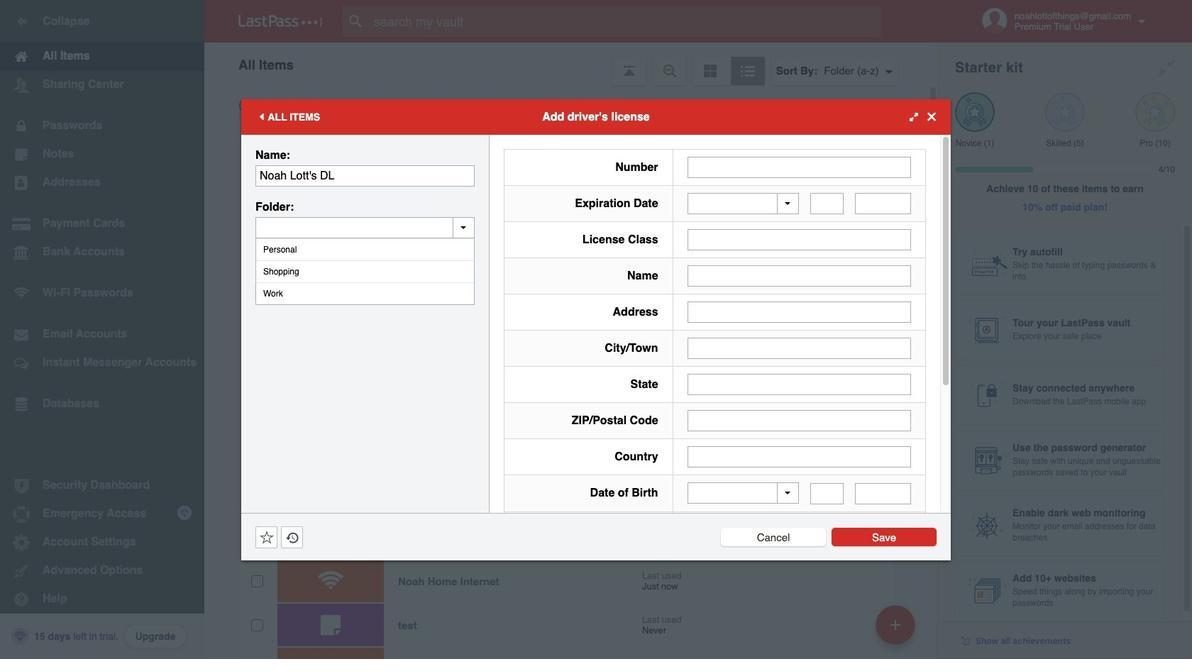 Task type: describe. For each thing, give the bounding box(es) containing it.
new item image
[[891, 620, 901, 630]]

Search search field
[[342, 6, 909, 37]]



Task type: locate. For each thing, give the bounding box(es) containing it.
None text field
[[810, 193, 844, 214], [855, 193, 911, 214], [255, 217, 475, 238], [687, 229, 911, 251], [687, 302, 911, 323], [687, 338, 911, 359], [687, 410, 911, 431], [855, 483, 911, 504], [810, 193, 844, 214], [855, 193, 911, 214], [255, 217, 475, 238], [687, 229, 911, 251], [687, 302, 911, 323], [687, 338, 911, 359], [687, 410, 911, 431], [855, 483, 911, 504]]

search my vault text field
[[342, 6, 909, 37]]

None text field
[[687, 156, 911, 178], [255, 165, 475, 186], [687, 265, 911, 287], [687, 374, 911, 395], [687, 446, 911, 468], [810, 483, 844, 504], [687, 156, 911, 178], [255, 165, 475, 186], [687, 265, 911, 287], [687, 374, 911, 395], [687, 446, 911, 468], [810, 483, 844, 504]]

new item navigation
[[871, 601, 924, 659]]

main navigation navigation
[[0, 0, 204, 659]]

vault options navigation
[[204, 43, 938, 85]]

dialog
[[241, 99, 951, 659]]

lastpass image
[[238, 15, 322, 28]]



